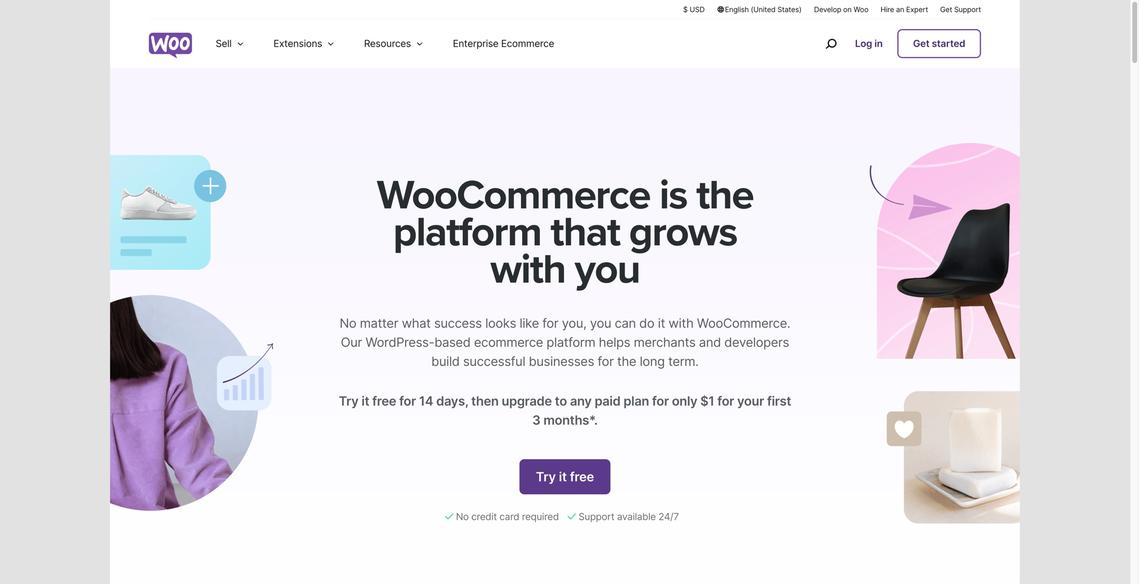 Task type: describe. For each thing, give the bounding box(es) containing it.
for right like
[[543, 316, 559, 331]]

extensions button
[[259, 19, 350, 68]]

log in
[[855, 38, 883, 49]]

no for no matter what success looks like for you, you can do it with woocommerce. our wordpress-based ecommerce platform helps merchants and developers build successful businesses for the long term.
[[340, 316, 356, 331]]

paid
[[595, 394, 621, 409]]

looks
[[485, 316, 516, 331]]

upgrade
[[502, 394, 552, 409]]

with
[[669, 316, 694, 331]]

the inside "no matter what success looks like for you, you can do it with woocommerce. our wordpress-based ecommerce platform helps merchants and developers build successful businesses for the long term."
[[617, 354, 636, 370]]

an
[[896, 5, 904, 14]]

platform inside "no matter what success looks like for you, you can do it with woocommerce. our wordpress-based ecommerce platform helps merchants and developers build successful businesses for the long term."
[[547, 335, 596, 350]]

it for try it free for 14 days, then upgrade to any paid plan for only $1 for your first 3 months*.
[[362, 394, 369, 409]]

get for get started
[[913, 38, 930, 49]]

successful
[[463, 354, 525, 370]]

woocommerce.
[[697, 316, 791, 331]]

get started link
[[898, 29, 981, 58]]

enterprise
[[453, 38, 499, 49]]

usd
[[690, 5, 705, 14]]

$
[[683, 5, 688, 14]]

free for try it free
[[570, 470, 594, 485]]

search image
[[821, 34, 841, 53]]

build
[[431, 354, 460, 370]]

businesses
[[529, 354, 594, 370]]

14
[[419, 394, 433, 409]]

woo
[[854, 5, 869, 14]]

try it free for 14 days, then upgrade to any paid plan for only $1 for your first 3 months*.
[[339, 394, 791, 428]]

available
[[617, 511, 656, 523]]

then
[[471, 394, 499, 409]]

get for get support
[[940, 5, 952, 14]]

it for try it free
[[559, 470, 567, 485]]

do
[[639, 316, 655, 331]]

0 vertical spatial support
[[954, 5, 981, 14]]

hire an expert
[[881, 5, 928, 14]]

required
[[522, 511, 559, 523]]

ecommerce
[[474, 335, 543, 350]]

only
[[672, 394, 698, 409]]

develop on woo
[[814, 5, 869, 14]]

for right $1
[[718, 394, 734, 409]]

free for try it free for 14 days, then upgrade to any paid plan for only $1 for your first 3 months*.
[[372, 394, 396, 409]]

you,
[[562, 316, 587, 331]]

hire
[[881, 5, 894, 14]]

service navigation menu element
[[799, 24, 981, 63]]

try for try it free
[[536, 470, 556, 485]]

sell button
[[201, 19, 259, 68]]

get support
[[940, 5, 981, 14]]

what
[[402, 316, 431, 331]]

get support link
[[940, 4, 981, 15]]

check image
[[568, 512, 576, 522]]

matter
[[360, 316, 398, 331]]

long term.
[[640, 354, 699, 370]]

that
[[551, 208, 620, 258]]

(united
[[751, 5, 776, 14]]

success
[[434, 316, 482, 331]]

enterprise ecommerce
[[453, 38, 554, 49]]

ecommerce
[[501, 38, 554, 49]]

on
[[843, 5, 852, 14]]

24/7
[[659, 511, 679, 523]]

extensions
[[274, 38, 322, 49]]

months*.
[[544, 413, 598, 428]]

days,
[[436, 394, 468, 409]]



Task type: locate. For each thing, give the bounding box(es) containing it.
0 horizontal spatial try
[[339, 394, 359, 409]]

1 vertical spatial platform
[[547, 335, 596, 350]]

for left only
[[652, 394, 669, 409]]

1 vertical spatial try
[[536, 470, 556, 485]]

wordpress-
[[366, 335, 435, 350]]

0 vertical spatial platform
[[393, 208, 541, 258]]

get inside get support link
[[940, 5, 952, 14]]

for left 14 at the bottom of the page
[[399, 394, 416, 409]]

any
[[570, 394, 592, 409]]

resources button
[[350, 19, 438, 68]]

1 horizontal spatial support
[[954, 5, 981, 14]]

1 horizontal spatial no
[[456, 511, 469, 523]]

0 horizontal spatial platform
[[393, 208, 541, 258]]

for down helps
[[598, 354, 614, 370]]

get
[[940, 5, 952, 14], [913, 38, 930, 49]]

no inside "no matter what success looks like for you, you can do it with woocommerce. our wordpress-based ecommerce platform helps merchants and developers build successful businesses for the long term."
[[340, 316, 356, 331]]

you
[[590, 316, 611, 331]]

try
[[339, 394, 359, 409], [536, 470, 556, 485]]

get inside get started link
[[913, 38, 930, 49]]

$ usd button
[[683, 4, 705, 15]]

1 vertical spatial it
[[362, 394, 369, 409]]

english (united states) button
[[717, 4, 802, 15]]

0 horizontal spatial get
[[913, 38, 930, 49]]

grows
[[629, 208, 737, 258]]

1 horizontal spatial get
[[940, 5, 952, 14]]

the down helps
[[617, 354, 636, 370]]

0 vertical spatial it
[[658, 316, 665, 331]]

try up required
[[536, 470, 556, 485]]

and
[[699, 335, 721, 350]]

2 vertical spatial it
[[559, 470, 567, 485]]

1 horizontal spatial try
[[536, 470, 556, 485]]

to
[[555, 394, 567, 409]]

1 horizontal spatial platform
[[547, 335, 596, 350]]

get left 'started'
[[913, 38, 930, 49]]

develop on woo link
[[814, 4, 869, 15]]

3
[[532, 413, 541, 428]]

it right do
[[658, 316, 665, 331]]

it down 'our'
[[362, 394, 369, 409]]

support available 24/7
[[576, 511, 679, 523]]

card
[[500, 511, 519, 523]]

no for no credit card required
[[456, 511, 469, 523]]

your
[[737, 394, 764, 409]]

try inside try it free link
[[536, 470, 556, 485]]

0 horizontal spatial free
[[372, 394, 396, 409]]

with you
[[490, 245, 640, 295]]

english
[[725, 5, 749, 14]]

no
[[340, 316, 356, 331], [456, 511, 469, 523]]

sell
[[216, 38, 232, 49]]

0 horizontal spatial the
[[617, 354, 636, 370]]

get started
[[913, 38, 966, 49]]

started
[[932, 38, 966, 49]]

in
[[875, 38, 883, 49]]

first
[[767, 394, 791, 409]]

developers
[[725, 335, 789, 350]]

1 vertical spatial support
[[579, 511, 615, 523]]

no up 'our'
[[340, 316, 356, 331]]

try it free link
[[520, 460, 611, 495]]

our
[[341, 335, 362, 350]]

enterprise ecommerce link
[[438, 19, 569, 68]]

develop
[[814, 5, 842, 14]]

0 vertical spatial get
[[940, 5, 952, 14]]

get right expert
[[940, 5, 952, 14]]

the right is
[[696, 171, 753, 221]]

no right check image
[[456, 511, 469, 523]]

1 vertical spatial the
[[617, 354, 636, 370]]

log in link
[[850, 30, 888, 57]]

states)
[[778, 5, 802, 14]]

it
[[658, 316, 665, 331], [362, 394, 369, 409], [559, 470, 567, 485]]

1 vertical spatial get
[[913, 38, 930, 49]]

platform inside woocommerce is the platform that grows with you
[[393, 208, 541, 258]]

free
[[372, 394, 396, 409], [570, 470, 594, 485]]

try for try it free for 14 days, then upgrade to any paid plan for only $1 for your first 3 months*.
[[339, 394, 359, 409]]

hire an expert link
[[881, 4, 928, 15]]

0 vertical spatial no
[[340, 316, 356, 331]]

support
[[954, 5, 981, 14], [579, 511, 615, 523]]

$ usd
[[683, 5, 705, 14]]

woocommerce
[[377, 171, 650, 221]]

it inside "no matter what success looks like for you, you can do it with woocommerce. our wordpress-based ecommerce platform helps merchants and developers build successful businesses for the long term."
[[658, 316, 665, 331]]

1 horizontal spatial the
[[696, 171, 753, 221]]

try inside try it free for 14 days, then upgrade to any paid plan for only $1 for your first 3 months*.
[[339, 394, 359, 409]]

no credit card required
[[453, 511, 562, 523]]

platform
[[393, 208, 541, 258], [547, 335, 596, 350]]

try down 'our'
[[339, 394, 359, 409]]

resources
[[364, 38, 411, 49]]

credit
[[471, 511, 497, 523]]

helps
[[599, 335, 630, 350]]

the
[[696, 171, 753, 221], [617, 354, 636, 370]]

expert
[[906, 5, 928, 14]]

0 horizontal spatial it
[[362, 394, 369, 409]]

merchants
[[634, 335, 696, 350]]

plan
[[624, 394, 649, 409]]

0 horizontal spatial no
[[340, 316, 356, 331]]

0 vertical spatial free
[[372, 394, 396, 409]]

1 vertical spatial no
[[456, 511, 469, 523]]

check image
[[445, 512, 453, 522]]

2 horizontal spatial it
[[658, 316, 665, 331]]

try it free
[[536, 470, 594, 485]]

1 horizontal spatial free
[[570, 470, 594, 485]]

the inside woocommerce is the platform that grows with you
[[696, 171, 753, 221]]

1 horizontal spatial it
[[559, 470, 567, 485]]

free inside try it free for 14 days, then upgrade to any paid plan for only $1 for your first 3 months*.
[[372, 394, 396, 409]]

support right check icon
[[579, 511, 615, 523]]

1 vertical spatial free
[[570, 470, 594, 485]]

like
[[520, 316, 539, 331]]

based
[[435, 335, 471, 350]]

it inside try it free for 14 days, then upgrade to any paid plan for only $1 for your first 3 months*.
[[362, 394, 369, 409]]

0 vertical spatial try
[[339, 394, 359, 409]]

can
[[615, 316, 636, 331]]

for
[[543, 316, 559, 331], [598, 354, 614, 370], [399, 394, 416, 409], [652, 394, 669, 409], [718, 394, 734, 409]]

0 vertical spatial the
[[696, 171, 753, 221]]

$1
[[701, 394, 715, 409]]

free left 14 at the bottom of the page
[[372, 394, 396, 409]]

0 horizontal spatial support
[[579, 511, 615, 523]]

english (united states)
[[725, 5, 802, 14]]

no matter what success looks like for you, you can do it with woocommerce. our wordpress-based ecommerce platform helps merchants and developers build successful businesses for the long term.
[[340, 316, 791, 370]]

woocommerce is the platform that grows with you
[[377, 171, 753, 295]]

free up check icon
[[570, 470, 594, 485]]

support up 'started'
[[954, 5, 981, 14]]

it up required
[[559, 470, 567, 485]]

log
[[855, 38, 872, 49]]

is
[[659, 171, 687, 221]]



Task type: vqa. For each thing, say whether or not it's contained in the screenshot.
MATTER
yes



